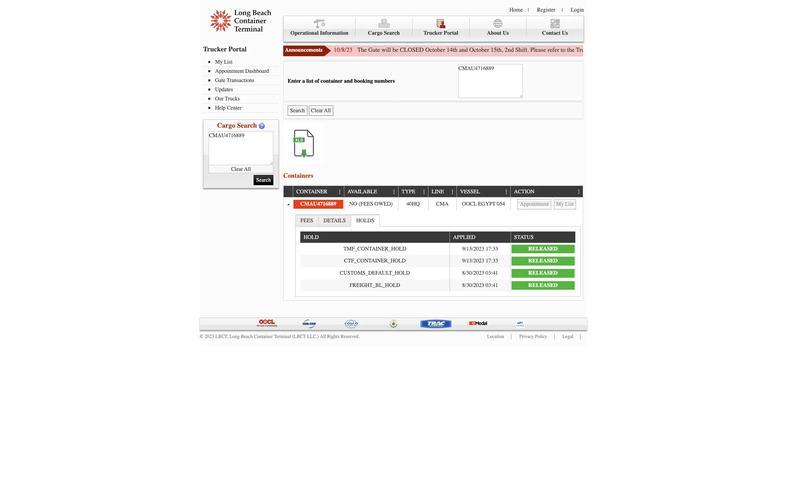 Task type: vqa. For each thing, say whether or not it's contained in the screenshot.
provide
no



Task type: describe. For each thing, give the bounding box(es) containing it.
© 2023 lbct, long beach container terminal (lbct llc.) all rights reserved.
[[200, 334, 360, 340]]

operational information
[[291, 30, 349, 36]]

row containing customs_default_hold
[[300, 268, 575, 280]]

8/30/2023 for customs_default_hold
[[462, 270, 484, 276]]

vessel
[[460, 189, 480, 195]]

2 horizontal spatial gate
[[592, 46, 604, 54]]

all inside button
[[244, 166, 251, 172]]

hold
[[304, 235, 319, 241]]

trucker portal inside menu bar
[[424, 30, 458, 36]]

oocl egypt 054
[[462, 201, 505, 207]]

line column header
[[428, 186, 457, 198]]

row containing freight_bl_hold
[[300, 280, 575, 292]]

9/13/2023 17:33 for tmf_container_hold
[[462, 246, 498, 252]]

legal
[[563, 334, 574, 340]]

closed
[[400, 46, 424, 54]]

03:41 for customs_default_hold
[[486, 270, 498, 276]]

1 | from the left
[[528, 7, 529, 13]]

40hq
[[407, 201, 420, 207]]

web
[[622, 46, 632, 54]]

rights
[[327, 334, 340, 340]]

our
[[215, 96, 224, 102]]

1 vertical spatial portal
[[229, 45, 247, 53]]

a
[[302, 78, 305, 84]]

status link
[[514, 232, 537, 243]]

container link
[[297, 186, 331, 197]]

03:41 for freight_bl_hold
[[486, 282, 498, 289]]

my
[[215, 59, 223, 65]]

edit column settings image for action
[[577, 189, 582, 195]]

9/13/2023 for tmf_container_hold
[[462, 246, 484, 252]]

home link
[[510, 7, 523, 13]]

us for about us
[[503, 30, 509, 36]]

portal inside trucker portal link
[[444, 30, 458, 36]]

contact
[[542, 30, 561, 36]]

container
[[297, 189, 328, 195]]

released for tmf_container_hold
[[529, 246, 558, 252]]

my list link
[[208, 59, 278, 65]]

container
[[254, 334, 273, 340]]

beach
[[241, 334, 253, 340]]

holds
[[356, 218, 375, 224]]

login link
[[571, 7, 584, 13]]

action column header
[[511, 186, 583, 198]]

details tab
[[318, 215, 351, 227]]

fees
[[301, 218, 313, 224]]

clear
[[231, 166, 243, 172]]

page
[[634, 46, 645, 54]]

shift.
[[516, 46, 529, 54]]

terminal
[[274, 334, 291, 340]]

gate transactions link
[[208, 77, 278, 84]]

privacy
[[519, 334, 534, 340]]

operational
[[291, 30, 319, 36]]

vessel link
[[460, 186, 484, 197]]

our trucks link
[[208, 96, 278, 102]]

of
[[315, 78, 319, 84]]

released cell for freight_bl_hold
[[511, 280, 575, 292]]

Enter container numbers and/ or booking numbers.  text field
[[209, 131, 273, 165]]

cmau4716889 cell
[[293, 198, 344, 211]]

appointment dashboard link
[[208, 68, 278, 74]]

released for customs_default_hold
[[529, 270, 558, 276]]

0 horizontal spatial trucker portal
[[203, 45, 247, 53]]

action link
[[514, 186, 538, 197]]

menu bar containing my list
[[203, 58, 282, 113]]

edit column settings image for type
[[422, 189, 427, 195]]

hold link
[[304, 232, 322, 243]]

row containing tmf_container_hold
[[300, 243, 575, 255]]

please
[[531, 46, 546, 54]]

9/13/2023 17:33 cell for tmf_container_hold
[[450, 243, 511, 255]]

list
[[224, 59, 233, 65]]

8/30/2023 03:41 cell for freight_bl_hold
[[450, 280, 511, 292]]

9/13/2023 17:33 for ctf_container_hold
[[462, 258, 498, 264]]

will
[[382, 46, 391, 54]]

15th,
[[491, 46, 503, 54]]

cma cell
[[428, 198, 457, 211]]

location
[[487, 334, 504, 340]]

help
[[215, 105, 226, 111]]

released for freight_bl_hold
[[529, 282, 558, 289]]

owed)
[[375, 201, 393, 207]]

©
[[200, 334, 203, 340]]

announcements
[[285, 47, 323, 53]]

dashboard
[[245, 68, 269, 74]]

cargo inside "link"
[[368, 30, 383, 36]]

no (fees owed)
[[350, 201, 393, 207]]

row group containing cmau4716889
[[284, 198, 583, 301]]

be
[[393, 46, 398, 54]]

center
[[227, 105, 242, 111]]

transactions
[[227, 77, 254, 84]]

register link
[[537, 7, 555, 13]]

egypt
[[478, 201, 496, 207]]

action
[[514, 189, 535, 195]]

trucks
[[225, 96, 240, 102]]

about
[[487, 30, 502, 36]]

1 for from the left
[[647, 46, 654, 54]]

the
[[357, 46, 367, 54]]

clear all
[[231, 166, 251, 172]]

tmf_container_hold cell
[[300, 243, 450, 255]]

home
[[510, 7, 523, 13]]

freight_bl_hold
[[350, 282, 400, 289]]

trucker portal link
[[413, 18, 470, 37]]

edit column settings image for vessel
[[504, 189, 509, 195]]

enter a list of container and booking numbers
[[288, 78, 395, 84]]

10/8/23 the gate will be closed october 14th and october 15th, 2nd shift. please refer to the truck gate hours web page for further gate details for the week.
[[334, 46, 735, 54]]

1 horizontal spatial all
[[320, 334, 326, 340]]

type
[[402, 189, 415, 195]]

updates link
[[208, 87, 278, 93]]

oocl egypt 054 cell
[[457, 198, 511, 211]]

long
[[230, 334, 240, 340]]

vessel column header
[[457, 186, 511, 198]]

no
[[350, 201, 357, 207]]

14th
[[447, 46, 458, 54]]

gate inside "my list appointment dashboard gate transactions updates our trucks help center"
[[215, 77, 225, 84]]

line
[[432, 189, 444, 195]]

tree grid containing container
[[284, 186, 583, 301]]

row containing container
[[284, 186, 583, 198]]

10/8/23
[[334, 46, 353, 54]]

1 horizontal spatial gate
[[368, 46, 380, 54]]

grid inside row group
[[300, 232, 575, 292]]



Task type: locate. For each thing, give the bounding box(es) containing it.
1 vertical spatial trucker
[[203, 45, 227, 53]]

edit column settings image for container
[[337, 189, 343, 195]]

tab list inside row group
[[294, 213, 582, 299]]

cargo search
[[368, 30, 400, 36], [217, 122, 257, 130]]

8/30/2023 for freight_bl_hold
[[462, 282, 484, 289]]

gate right truck
[[592, 46, 604, 54]]

(lbct
[[292, 334, 306, 340]]

row group containing tmf_container_hold
[[300, 243, 575, 292]]

operational information link
[[284, 18, 356, 37]]

1 vertical spatial menu bar
[[203, 58, 282, 113]]

released cell for customs_default_hold
[[511, 268, 575, 280]]

container column header
[[293, 186, 344, 198]]

tab list
[[294, 213, 582, 299]]

17:33 for tmf_container_hold
[[486, 246, 498, 252]]

1 horizontal spatial and
[[459, 46, 468, 54]]

8/30/2023 03:41 for customs_default_hold
[[462, 270, 498, 276]]

and right 14th
[[459, 46, 468, 54]]

0 vertical spatial search
[[384, 30, 400, 36]]

Enter container numbers and/ or booking numbers. Press ESC to reset input box text field
[[458, 64, 523, 98]]

0 vertical spatial cargo
[[368, 30, 383, 36]]

0 vertical spatial 9/13/2023 17:33
[[462, 246, 498, 252]]

further
[[655, 46, 672, 54]]

1 horizontal spatial cargo search
[[368, 30, 400, 36]]

clear all button
[[209, 165, 273, 174]]

2 8/30/2023 03:41 from the top
[[462, 282, 498, 289]]

0 horizontal spatial for
[[647, 46, 654, 54]]

trucker portal up list
[[203, 45, 247, 53]]

for right details
[[703, 46, 710, 54]]

lbct,
[[215, 334, 228, 340]]

cma
[[436, 201, 449, 207]]

menu bar
[[283, 16, 584, 42], [203, 58, 282, 113]]

9/13/2023 for ctf_container_hold
[[462, 258, 484, 264]]

contact us
[[542, 30, 568, 36]]

1 vertical spatial 03:41
[[486, 282, 498, 289]]

us for contact us
[[562, 30, 568, 36]]

2 edit column settings image from the left
[[577, 189, 582, 195]]

054
[[497, 201, 505, 207]]

2 released from the top
[[529, 258, 558, 264]]

0 horizontal spatial trucker
[[203, 45, 227, 53]]

8/30/2023 03:41
[[462, 270, 498, 276], [462, 282, 498, 289]]

2 the from the left
[[712, 46, 719, 54]]

1 vertical spatial cargo search
[[217, 122, 257, 130]]

4 released cell from the top
[[511, 280, 575, 292]]

applied link
[[453, 232, 479, 243]]

freight_bl_hold cell
[[300, 280, 450, 292]]

row
[[284, 186, 583, 198], [284, 198, 583, 211], [300, 232, 575, 243], [300, 243, 575, 255], [300, 255, 575, 268], [300, 268, 575, 280], [300, 280, 575, 292]]

contact us link
[[527, 18, 584, 37]]

grid
[[300, 232, 575, 292]]

october left 15th,
[[470, 46, 489, 54]]

released cell
[[511, 243, 575, 255], [511, 255, 575, 268], [511, 268, 575, 280], [511, 280, 575, 292]]

edit column settings image inside vessel column header
[[504, 189, 509, 195]]

row containing ctf_container_hold
[[300, 255, 575, 268]]

0 vertical spatial 8/30/2023
[[462, 270, 484, 276]]

containers
[[283, 172, 313, 180]]

0 horizontal spatial all
[[244, 166, 251, 172]]

edit column settings image inside the line 'column header'
[[450, 189, 456, 195]]

portal up 14th
[[444, 30, 458, 36]]

appointment
[[215, 68, 244, 74]]

1 released cell from the top
[[511, 243, 575, 255]]

2 9/13/2023 17:33 cell from the top
[[450, 255, 511, 268]]

1 us from the left
[[503, 30, 509, 36]]

available column header
[[344, 186, 398, 198]]

1 9/13/2023 from the top
[[462, 246, 484, 252]]

17:33 for ctf_container_hold
[[486, 258, 498, 264]]

2 released cell from the top
[[511, 255, 575, 268]]

trucker portal up 14th
[[424, 30, 458, 36]]

0 horizontal spatial cargo
[[217, 122, 235, 130]]

edit column settings image right line link
[[450, 189, 456, 195]]

customs_default_hold cell
[[300, 268, 450, 280]]

cell
[[511, 198, 583, 211]]

the right to
[[567, 46, 575, 54]]

edit column settings image for available
[[392, 189, 397, 195]]

2023
[[205, 334, 214, 340]]

cargo down 'help'
[[217, 122, 235, 130]]

register
[[537, 7, 555, 13]]

trucker up my
[[203, 45, 227, 53]]

gate up updates
[[215, 77, 225, 84]]

2 for from the left
[[703, 46, 710, 54]]

1 vertical spatial 8/30/2023 03:41
[[462, 282, 498, 289]]

0 horizontal spatial search
[[237, 122, 257, 130]]

0 vertical spatial trucker portal
[[424, 30, 458, 36]]

tmf_container_hold
[[344, 246, 406, 252]]

edit column settings image left 'available'
[[337, 189, 343, 195]]

policy
[[535, 334, 547, 340]]

edit column settings image
[[422, 189, 427, 195], [577, 189, 582, 195]]

edit column settings image left type
[[392, 189, 397, 195]]

(fees
[[359, 201, 373, 207]]

1 edit column settings image from the left
[[422, 189, 427, 195]]

and left booking
[[344, 78, 353, 84]]

0 horizontal spatial portal
[[229, 45, 247, 53]]

fees tab
[[295, 215, 319, 227]]

| right home link
[[528, 7, 529, 13]]

0 vertical spatial all
[[244, 166, 251, 172]]

8/30/2023 03:41 cell
[[450, 268, 511, 280], [450, 280, 511, 292]]

booking
[[354, 78, 373, 84]]

1 horizontal spatial edit column settings image
[[577, 189, 582, 195]]

cargo search link
[[356, 18, 413, 37]]

8/30/2023 03:41 cell for customs_default_hold
[[450, 268, 511, 280]]

location link
[[487, 334, 504, 340]]

trucker up closed
[[424, 30, 443, 36]]

0 horizontal spatial edit column settings image
[[422, 189, 427, 195]]

1 vertical spatial 8/30/2023
[[462, 282, 484, 289]]

numbers
[[374, 78, 395, 84]]

oocl
[[462, 201, 477, 207]]

edit column settings image up 054
[[504, 189, 509, 195]]

1 03:41 from the top
[[486, 270, 498, 276]]

search inside "link"
[[384, 30, 400, 36]]

0 vertical spatial and
[[459, 46, 468, 54]]

1 edit column settings image from the left
[[337, 189, 343, 195]]

line link
[[432, 186, 447, 197]]

help center link
[[208, 105, 278, 111]]

all right clear
[[244, 166, 251, 172]]

tree grid
[[284, 186, 583, 301]]

privacy policy
[[519, 334, 547, 340]]

trucker
[[424, 30, 443, 36], [203, 45, 227, 53]]

2 october from the left
[[470, 46, 489, 54]]

type link
[[402, 186, 419, 197]]

us
[[503, 30, 509, 36], [562, 30, 568, 36]]

4 edit column settings image from the left
[[504, 189, 509, 195]]

login
[[571, 7, 584, 13]]

0 horizontal spatial |
[[528, 7, 529, 13]]

1 vertical spatial 9/13/2023 17:33
[[462, 258, 498, 264]]

9/13/2023 17:33 cell
[[450, 243, 511, 255], [450, 255, 511, 268]]

9/13/2023
[[462, 246, 484, 252], [462, 258, 484, 264]]

1 horizontal spatial |
[[562, 7, 563, 13]]

the left week.
[[712, 46, 719, 54]]

1 vertical spatial all
[[320, 334, 326, 340]]

refer
[[548, 46, 559, 54]]

3 released from the top
[[529, 270, 558, 276]]

all right llc.)
[[320, 334, 326, 340]]

row group
[[284, 198, 583, 301], [300, 243, 575, 292]]

8/30/2023 03:41 for freight_bl_hold
[[462, 282, 498, 289]]

row containing hold
[[300, 232, 575, 243]]

17:33
[[486, 246, 498, 252], [486, 258, 498, 264]]

to
[[561, 46, 566, 54]]

1 the from the left
[[567, 46, 575, 54]]

0 horizontal spatial cargo search
[[217, 122, 257, 130]]

grid containing hold
[[300, 232, 575, 292]]

october
[[425, 46, 445, 54], [470, 46, 489, 54]]

40hq cell
[[398, 198, 428, 211]]

None submit
[[288, 106, 307, 116], [254, 175, 273, 185], [288, 106, 307, 116], [254, 175, 273, 185]]

llc.)
[[307, 334, 319, 340]]

us right about
[[503, 30, 509, 36]]

1 vertical spatial and
[[344, 78, 353, 84]]

2 9/13/2023 17:33 from the top
[[462, 258, 498, 264]]

edit column settings image inside type column header
[[422, 189, 427, 195]]

for right page
[[647, 46, 654, 54]]

information
[[320, 30, 349, 36]]

9/13/2023 17:33
[[462, 246, 498, 252], [462, 258, 498, 264]]

2 us from the left
[[562, 30, 568, 36]]

truck
[[576, 46, 591, 54]]

available link
[[347, 186, 381, 197]]

3 released cell from the top
[[511, 268, 575, 280]]

1 horizontal spatial trucker
[[424, 30, 443, 36]]

0 vertical spatial portal
[[444, 30, 458, 36]]

0 vertical spatial cargo search
[[368, 30, 400, 36]]

1 vertical spatial search
[[237, 122, 257, 130]]

9/13/2023 17:33 cell for ctf_container_hold
[[450, 255, 511, 268]]

0 vertical spatial 03:41
[[486, 270, 498, 276]]

trucker inside trucker portal link
[[424, 30, 443, 36]]

gate right the
[[368, 46, 380, 54]]

2 8/30/2023 03:41 cell from the top
[[450, 280, 511, 292]]

0 horizontal spatial october
[[425, 46, 445, 54]]

us right contact
[[562, 30, 568, 36]]

|
[[528, 7, 529, 13], [562, 7, 563, 13]]

released cell for tmf_container_hold
[[511, 243, 575, 255]]

0 vertical spatial trucker
[[424, 30, 443, 36]]

2 edit column settings image from the left
[[392, 189, 397, 195]]

1 horizontal spatial portal
[[444, 30, 458, 36]]

row containing cmau4716889
[[284, 198, 583, 211]]

0 horizontal spatial gate
[[215, 77, 225, 84]]

1 horizontal spatial menu bar
[[283, 16, 584, 42]]

search up be in the top of the page
[[384, 30, 400, 36]]

updates
[[215, 87, 233, 93]]

edit column settings image inside action column header
[[577, 189, 582, 195]]

status
[[514, 235, 534, 241]]

edit column settings image inside the container column header
[[337, 189, 343, 195]]

1 horizontal spatial cargo
[[368, 30, 383, 36]]

list
[[306, 78, 313, 84]]

ctf_container_hold cell
[[300, 255, 450, 268]]

details
[[685, 46, 701, 54]]

2 | from the left
[[562, 7, 563, 13]]

0 vertical spatial 17:33
[[486, 246, 498, 252]]

| left login
[[562, 7, 563, 13]]

released cell for ctf_container_hold
[[511, 255, 575, 268]]

released for ctf_container_hold
[[529, 258, 558, 264]]

1 horizontal spatial search
[[384, 30, 400, 36]]

2 03:41 from the top
[[486, 282, 498, 289]]

search down help center link
[[237, 122, 257, 130]]

search
[[384, 30, 400, 36], [237, 122, 257, 130]]

edit column settings image inside available column header
[[392, 189, 397, 195]]

1 9/13/2023 17:33 cell from the top
[[450, 243, 511, 255]]

0 horizontal spatial and
[[344, 78, 353, 84]]

cargo search up 'will'
[[368, 30, 400, 36]]

hours
[[605, 46, 620, 54]]

edit column settings image
[[337, 189, 343, 195], [392, 189, 397, 195], [450, 189, 456, 195], [504, 189, 509, 195]]

1 vertical spatial cargo
[[217, 122, 235, 130]]

0 horizontal spatial us
[[503, 30, 509, 36]]

customs_default_hold
[[340, 270, 410, 276]]

0 vertical spatial 9/13/2023
[[462, 246, 484, 252]]

gate
[[368, 46, 380, 54], [592, 46, 604, 54], [215, 77, 225, 84]]

1 horizontal spatial the
[[712, 46, 719, 54]]

type column header
[[398, 186, 428, 198]]

my list appointment dashboard gate transactions updates our trucks help center
[[215, 59, 269, 111]]

8/30/2023
[[462, 270, 484, 276], [462, 282, 484, 289]]

1 8/30/2023 from the top
[[462, 270, 484, 276]]

about us link
[[470, 18, 527, 37]]

4 released from the top
[[529, 282, 558, 289]]

0 vertical spatial menu bar
[[283, 16, 584, 42]]

cargo up 'will'
[[368, 30, 383, 36]]

1 vertical spatial 17:33
[[486, 258, 498, 264]]

1 8/30/2023 03:41 cell from the top
[[450, 268, 511, 280]]

october left 14th
[[425, 46, 445, 54]]

1 horizontal spatial october
[[470, 46, 489, 54]]

None button
[[309, 106, 333, 116], [518, 199, 551, 210], [554, 199, 576, 210], [309, 106, 333, 116], [518, 199, 551, 210], [554, 199, 576, 210]]

1 horizontal spatial us
[[562, 30, 568, 36]]

1 horizontal spatial for
[[703, 46, 710, 54]]

reserved.
[[341, 334, 360, 340]]

cmau4716889
[[300, 201, 336, 207]]

1 released from the top
[[529, 246, 558, 252]]

available
[[347, 189, 377, 195]]

cargo search down center
[[217, 122, 257, 130]]

portal up my list link
[[229, 45, 247, 53]]

no (fees owed) cell
[[344, 198, 398, 211]]

1 9/13/2023 17:33 from the top
[[462, 246, 498, 252]]

container
[[321, 78, 343, 84]]

menu bar containing operational information
[[283, 16, 584, 42]]

ctf_container_hold
[[344, 258, 406, 264]]

1 vertical spatial trucker portal
[[203, 45, 247, 53]]

0 vertical spatial 8/30/2023 03:41
[[462, 270, 498, 276]]

cargo search inside "link"
[[368, 30, 400, 36]]

2 17:33 from the top
[[486, 258, 498, 264]]

2 8/30/2023 from the top
[[462, 282, 484, 289]]

2 9/13/2023 from the top
[[462, 258, 484, 264]]

legal link
[[563, 334, 574, 340]]

1 horizontal spatial trucker portal
[[424, 30, 458, 36]]

2nd
[[505, 46, 514, 54]]

edit column settings image for line
[[450, 189, 456, 195]]

holds tab
[[351, 215, 380, 227]]

1 october from the left
[[425, 46, 445, 54]]

3 edit column settings image from the left
[[450, 189, 456, 195]]

0 horizontal spatial the
[[567, 46, 575, 54]]

all
[[244, 166, 251, 172], [320, 334, 326, 340]]

tab list containing fees
[[294, 213, 582, 299]]

0 horizontal spatial menu bar
[[203, 58, 282, 113]]

1 8/30/2023 03:41 from the top
[[462, 270, 498, 276]]

1 vertical spatial 9/13/2023
[[462, 258, 484, 264]]

1 17:33 from the top
[[486, 246, 498, 252]]

week.
[[721, 46, 735, 54]]



